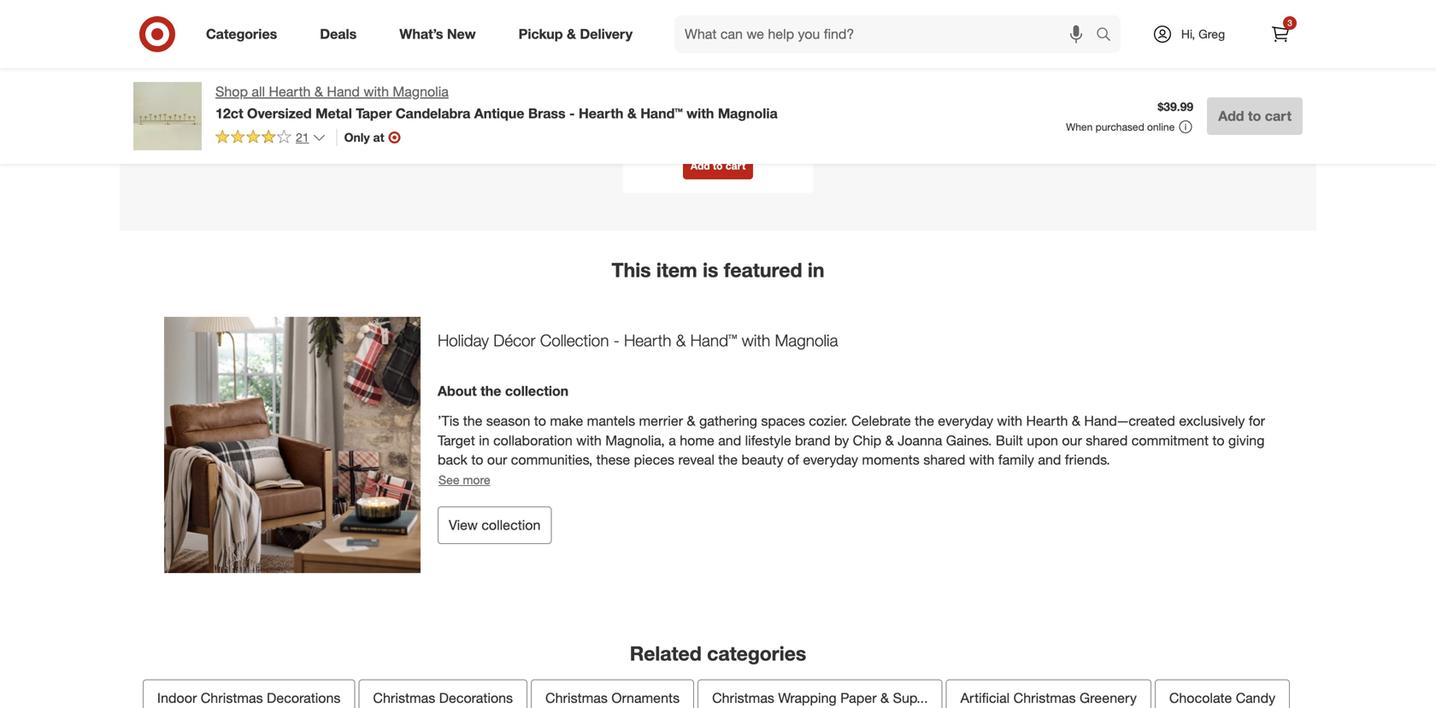 Task type: describe. For each thing, give the bounding box(es) containing it.
related categories
[[630, 642, 806, 666]]

metal
[[316, 105, 352, 122]]

holiday décor collection - hearth & hand™ with magnolia
[[438, 331, 838, 350]]

greg
[[1198, 26, 1225, 41]]

& down delivery
[[627, 105, 637, 122]]

hand
[[327, 83, 360, 100]]

christmas decorations link
[[358, 680, 527, 709]]

'tis
[[438, 413, 459, 430]]

hearth inside 'tis the season to make mantels merrier & gathering spaces cozier. celebrate the everyday with hearth & hand—created exclusively for target in collaboration with magnolia, a home and lifestyle brand by chip & joanna gaines. built upon our shared commitment to giving back to our communities, these pieces reveal the beauty of everyday moments shared with family and friends. see more
[[1026, 413, 1068, 430]]

artificial
[[960, 690, 1010, 707]]

artificial christmas greenery link
[[946, 680, 1151, 709]]

joanna
[[898, 432, 942, 449]]

21
[[296, 130, 309, 145]]

search button
[[1088, 15, 1129, 56]]

0 vertical spatial shared
[[1086, 432, 1128, 449]]

upon
[[1027, 432, 1058, 449]]

hand—created
[[1084, 413, 1175, 430]]

family
[[998, 452, 1034, 469]]

lifestyle
[[745, 432, 791, 449]]

christmas for christmas ornaments
[[545, 690, 608, 707]]

magnolia,
[[605, 432, 665, 449]]

$39.99
[[1158, 99, 1193, 114]]

christmas for christmas wrapping paper & sup...
[[712, 690, 774, 707]]

pieces
[[634, 452, 674, 469]]

hi, greg
[[1181, 26, 1225, 41]]

'tis the season to make mantels merrier & gathering spaces cozier. celebrate the everyday with hearth & hand—created exclusively for target in collaboration with magnolia, a home and lifestyle brand by chip & joanna gaines. built upon our shared commitment to giving back to our communities, these pieces reveal the beauty of everyday moments shared with family and friends. see more
[[438, 413, 1265, 488]]

hi,
[[1181, 26, 1195, 41]]

of
[[787, 452, 799, 469]]

2 vertical spatial magnolia
[[775, 331, 838, 350]]

gaines.
[[946, 432, 992, 449]]

this item is featured in
[[612, 258, 824, 282]]

the right "reveal" at the left of page
[[718, 452, 738, 469]]

& right pickup
[[567, 26, 576, 42]]

new
[[447, 26, 476, 42]]

& inside "link"
[[880, 690, 889, 707]]

home
[[680, 432, 714, 449]]

1 christmas from the left
[[201, 690, 263, 707]]

back
[[438, 452, 467, 469]]

these
[[596, 452, 630, 469]]

1 vertical spatial add to cart button
[[683, 152, 753, 180]]

1 vertical spatial collection
[[482, 517, 541, 534]]

& down item on the top of the page
[[676, 331, 686, 350]]

celebrate
[[851, 413, 911, 430]]

only at
[[344, 130, 384, 145]]

what's
[[399, 26, 443, 42]]

0 vertical spatial magnolia
[[393, 83, 449, 100]]

view collection
[[449, 517, 541, 534]]

view
[[449, 517, 478, 534]]

2 decorations from the left
[[439, 690, 513, 707]]

greenery
[[1080, 690, 1137, 707]]

exclusively
[[1179, 413, 1245, 430]]

online
[[1147, 121, 1175, 133]]

1 horizontal spatial our
[[1062, 432, 1082, 449]]

chocolate
[[1169, 690, 1232, 707]]

christmas decorations
[[373, 690, 513, 707]]

christmas wrapping paper & sup...
[[712, 690, 928, 707]]

moments
[[862, 452, 920, 469]]

mantels
[[587, 413, 635, 430]]

image of 12ct oversized metal taper candelabra antique brass - hearth & hand™ with magnolia image
[[133, 82, 202, 150]]

1 vertical spatial everyday
[[803, 452, 858, 469]]

is
[[703, 258, 718, 282]]

1 vertical spatial -
[[613, 331, 619, 350]]

wrapping
[[778, 690, 837, 707]]

indoor christmas decorations link
[[143, 680, 355, 709]]

1 horizontal spatial add to cart
[[1218, 108, 1292, 124]]

chip
[[853, 432, 881, 449]]

for
[[1249, 413, 1265, 430]]

reveal
[[678, 452, 714, 469]]

pickup & delivery
[[519, 26, 633, 42]]

built
[[996, 432, 1023, 449]]

1 horizontal spatial add
[[1218, 108, 1244, 124]]

chocolate candy link
[[1155, 680, 1290, 709]]

0 horizontal spatial and
[[718, 432, 741, 449]]

this
[[612, 258, 651, 282]]

1 vertical spatial shared
[[923, 452, 965, 469]]

brass
[[528, 105, 566, 122]]

3 link
[[1262, 15, 1299, 53]]

21 link
[[215, 129, 326, 149]]

christmas for christmas decorations
[[373, 690, 435, 707]]

5 christmas from the left
[[1013, 690, 1076, 707]]

oversized
[[247, 105, 312, 122]]

christmas ornaments
[[545, 690, 680, 707]]

1 horizontal spatial in
[[808, 258, 824, 282]]

shop
[[215, 83, 248, 100]]

what's new link
[[385, 15, 497, 53]]

brand
[[795, 432, 831, 449]]

about the collection
[[438, 383, 569, 400]]

categories
[[206, 26, 277, 42]]

artificial christmas greenery
[[960, 690, 1137, 707]]

categories link
[[191, 15, 299, 53]]

christmas ornaments link
[[531, 680, 694, 709]]

collection
[[540, 331, 609, 350]]

What can we help you find? suggestions appear below search field
[[674, 15, 1100, 53]]



Task type: locate. For each thing, give the bounding box(es) containing it.
0 horizontal spatial decorations
[[267, 690, 341, 707]]

when purchased online
[[1066, 121, 1175, 133]]

commitment
[[1132, 432, 1209, 449]]

shared up friends.
[[1086, 432, 1128, 449]]

merrier
[[639, 413, 683, 430]]

beauty
[[742, 452, 783, 469]]

1 horizontal spatial decorations
[[439, 690, 513, 707]]

-
[[569, 105, 575, 122], [613, 331, 619, 350]]

& left the sup...
[[880, 690, 889, 707]]

deals link
[[305, 15, 378, 53]]

1 horizontal spatial shared
[[1086, 432, 1128, 449]]

1 decorations from the left
[[267, 690, 341, 707]]

decorations
[[267, 690, 341, 707], [439, 690, 513, 707]]

the up "joanna"
[[915, 413, 934, 430]]

gathering
[[699, 413, 757, 430]]

collection up season
[[505, 383, 569, 400]]

spaces
[[761, 413, 805, 430]]

pickup
[[519, 26, 563, 42]]

delivery
[[580, 26, 633, 42]]

with
[[364, 83, 389, 100], [686, 105, 714, 122], [742, 331, 770, 350], [997, 413, 1022, 430], [576, 432, 602, 449], [969, 452, 994, 469]]

0 vertical spatial everyday
[[938, 413, 993, 430]]

when
[[1066, 121, 1093, 133]]

and down upon
[[1038, 452, 1061, 469]]

a
[[669, 432, 676, 449]]

related
[[630, 642, 702, 666]]

in right target
[[479, 432, 489, 449]]

in right featured
[[808, 258, 824, 282]]

everyday
[[938, 413, 993, 430], [803, 452, 858, 469]]

1 vertical spatial hand™
[[690, 331, 737, 350]]

0 vertical spatial cart
[[1265, 108, 1292, 124]]

1 vertical spatial magnolia
[[718, 105, 778, 122]]

& left hand
[[314, 83, 323, 100]]

to
[[1248, 108, 1261, 124], [713, 160, 723, 172], [534, 413, 546, 430], [1212, 432, 1225, 449], [471, 452, 483, 469]]

holiday
[[438, 331, 489, 350]]

& up "moments"
[[885, 432, 894, 449]]

our
[[1062, 432, 1082, 449], [487, 452, 507, 469]]

decorations inside "link"
[[267, 690, 341, 707]]

hand™
[[640, 105, 683, 122], [690, 331, 737, 350]]

and down gathering
[[718, 432, 741, 449]]

paper
[[840, 690, 877, 707]]

hearth up oversized
[[269, 83, 311, 100]]

2 christmas from the left
[[373, 690, 435, 707]]

everyday down by
[[803, 452, 858, 469]]

0 horizontal spatial -
[[569, 105, 575, 122]]

indoor
[[157, 690, 197, 707]]

0 vertical spatial add to cart button
[[1207, 97, 1303, 135]]

1 vertical spatial add to cart
[[691, 160, 746, 172]]

3 christmas from the left
[[545, 690, 608, 707]]

by
[[834, 432, 849, 449]]

1 horizontal spatial and
[[1038, 452, 1061, 469]]

1 vertical spatial our
[[487, 452, 507, 469]]

christmas
[[201, 690, 263, 707], [373, 690, 435, 707], [545, 690, 608, 707], [712, 690, 774, 707], [1013, 690, 1076, 707]]

target
[[438, 432, 475, 449]]

1 horizontal spatial cart
[[1265, 108, 1292, 124]]

hearth
[[269, 83, 311, 100], [579, 105, 623, 122], [624, 331, 671, 350], [1026, 413, 1068, 430]]

0 horizontal spatial shared
[[923, 452, 965, 469]]

0 vertical spatial in
[[808, 258, 824, 282]]

the right about
[[480, 383, 501, 400]]

1 vertical spatial in
[[479, 432, 489, 449]]

search
[[1088, 27, 1129, 44]]

0 horizontal spatial hand™
[[640, 105, 683, 122]]

0 vertical spatial collection
[[505, 383, 569, 400]]

- right brass
[[569, 105, 575, 122]]

0 vertical spatial -
[[569, 105, 575, 122]]

hearth right brass
[[579, 105, 623, 122]]

collaboration
[[493, 432, 572, 449]]

collection right view
[[482, 517, 541, 534]]

&
[[567, 26, 576, 42], [314, 83, 323, 100], [627, 105, 637, 122], [676, 331, 686, 350], [687, 413, 695, 430], [1072, 413, 1080, 430], [885, 432, 894, 449], [880, 690, 889, 707]]

in inside 'tis the season to make mantels merrier & gathering spaces cozier. celebrate the everyday with hearth & hand—created exclusively for target in collaboration with magnolia, a home and lifestyle brand by chip & joanna gaines. built upon our shared commitment to giving back to our communities, these pieces reveal the beauty of everyday moments shared with family and friends. see more
[[479, 432, 489, 449]]

everyday up gaines. at the right bottom of page
[[938, 413, 993, 430]]

0 horizontal spatial add to cart
[[691, 160, 746, 172]]

shop all hearth & hand with magnolia 12ct oversized metal taper candelabra antique brass - hearth & hand™ with magnolia
[[215, 83, 778, 122]]

hand™ inside shop all hearth & hand with magnolia 12ct oversized metal taper candelabra antique brass - hearth & hand™ with magnolia
[[640, 105, 683, 122]]

pickup & delivery link
[[504, 15, 654, 53]]

about
[[438, 383, 477, 400]]

1 horizontal spatial -
[[613, 331, 619, 350]]

1 vertical spatial and
[[1038, 452, 1061, 469]]

- inside shop all hearth & hand with magnolia 12ct oversized metal taper candelabra antique brass - hearth & hand™ with magnolia
[[569, 105, 575, 122]]

1 horizontal spatial add to cart button
[[1207, 97, 1303, 135]]

what's new
[[399, 26, 476, 42]]

at
[[373, 130, 384, 145]]

0 vertical spatial hand™
[[640, 105, 683, 122]]

0 horizontal spatial add
[[691, 160, 710, 172]]

communities,
[[511, 452, 593, 469]]

0 horizontal spatial everyday
[[803, 452, 858, 469]]

1 vertical spatial cart
[[726, 160, 746, 172]]

more
[[463, 473, 490, 488]]

0 vertical spatial our
[[1062, 432, 1082, 449]]

0 horizontal spatial cart
[[726, 160, 746, 172]]

all
[[252, 83, 265, 100]]

candy
[[1236, 690, 1275, 707]]

0 horizontal spatial add to cart button
[[683, 152, 753, 180]]

our up friends.
[[1062, 432, 1082, 449]]

our up more
[[487, 452, 507, 469]]

purchased
[[1096, 121, 1144, 133]]

- right the "collection"
[[613, 331, 619, 350]]

0 vertical spatial add to cart
[[1218, 108, 1292, 124]]

& up home
[[687, 413, 695, 430]]

categories
[[707, 642, 806, 666]]

cart for top add to cart button
[[1265, 108, 1292, 124]]

sup...
[[893, 690, 928, 707]]

décor
[[493, 331, 536, 350]]

& up friends.
[[1072, 413, 1080, 430]]

hearth up upon
[[1026, 413, 1068, 430]]

0 vertical spatial add
[[1218, 108, 1244, 124]]

taper
[[356, 105, 392, 122]]

hearth down this at top
[[624, 331, 671, 350]]

0 vertical spatial and
[[718, 432, 741, 449]]

deals
[[320, 26, 357, 42]]

only
[[344, 130, 370, 145]]

3
[[1288, 18, 1292, 28]]

season
[[486, 413, 530, 430]]

friends.
[[1065, 452, 1110, 469]]

cart for the bottom add to cart button
[[726, 160, 746, 172]]

add to cart
[[1218, 108, 1292, 124], [691, 160, 746, 172]]

indoor christmas decorations
[[157, 690, 341, 707]]

1 vertical spatial add
[[691, 160, 710, 172]]

see
[[439, 473, 460, 488]]

0 horizontal spatial in
[[479, 432, 489, 449]]

0 horizontal spatial our
[[487, 452, 507, 469]]

1 horizontal spatial everyday
[[938, 413, 993, 430]]

add
[[1218, 108, 1244, 124], [691, 160, 710, 172]]

12ct
[[215, 105, 243, 122]]

the right 'tis
[[463, 413, 482, 430]]

add to cart button
[[1207, 97, 1303, 135], [683, 152, 753, 180]]

1 horizontal spatial hand™
[[690, 331, 737, 350]]

chocolate candy
[[1169, 690, 1275, 707]]

cozier.
[[809, 413, 848, 430]]

faux needle pine & snowberry christmas garland - hearth & hand™ with magnolia image
[[633, 0, 803, 84], [633, 0, 803, 84]]

christmas wrapping paper & sup... link
[[698, 680, 942, 709]]

4 christmas from the left
[[712, 690, 774, 707]]

antique
[[474, 105, 524, 122]]

shared down "joanna"
[[923, 452, 965, 469]]

make
[[550, 413, 583, 430]]



Task type: vqa. For each thing, say whether or not it's contained in the screenshot.
fl inside Purified Water - 128 fl oz (1gal) - Good & Gather™
no



